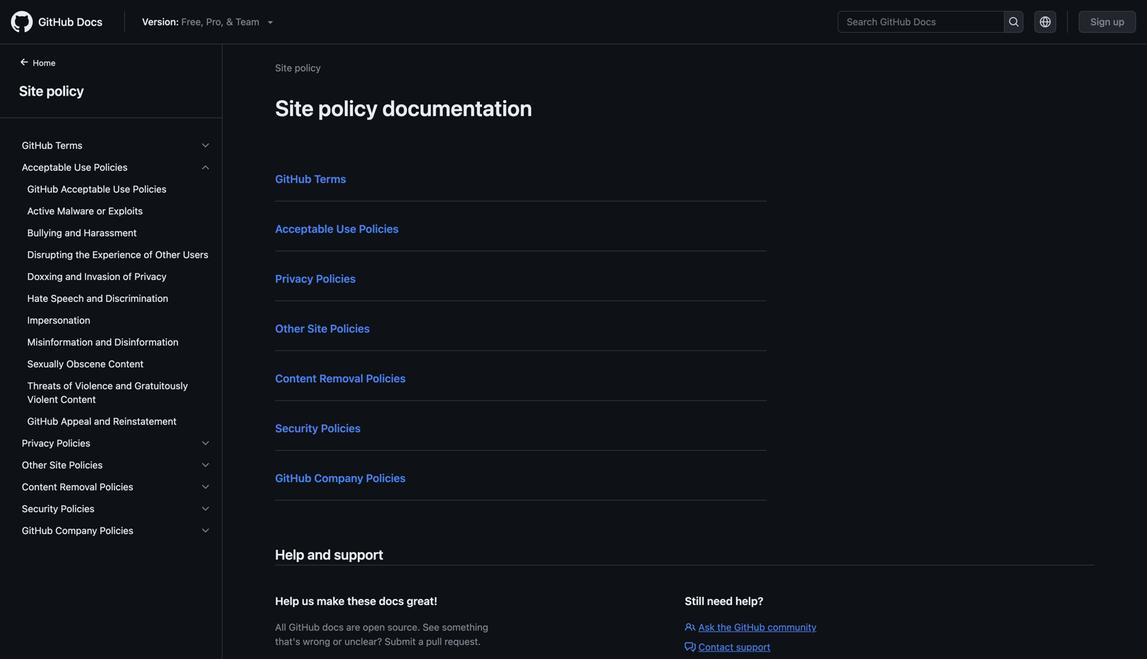 Task type: locate. For each thing, give the bounding box(es) containing it.
github company policies down security policies dropdown button
[[22, 525, 133, 536]]

sexually obscene content link
[[16, 353, 217, 375]]

1 vertical spatial docs
[[322, 622, 344, 633]]

removal inside dropdown button
[[60, 481, 97, 492]]

that's
[[275, 636, 300, 647]]

1 help from the top
[[275, 546, 304, 562]]

doxxing
[[27, 271, 63, 282]]

sexually
[[27, 358, 64, 370]]

something
[[442, 622, 489, 633]]

or right wrong
[[333, 636, 342, 647]]

acceptable up active malware or exploits
[[61, 183, 110, 195]]

these
[[347, 595, 376, 608]]

site policy link up github terms dropdown button in the top left of the page
[[16, 81, 206, 101]]

0 horizontal spatial github company policies
[[22, 525, 133, 536]]

acceptable use policies element
[[11, 156, 222, 432], [11, 178, 222, 432]]

Search GitHub Docs search field
[[839, 12, 1004, 32]]

0 horizontal spatial or
[[97, 205, 106, 217]]

0 horizontal spatial security
[[22, 503, 58, 514]]

1 horizontal spatial or
[[333, 636, 342, 647]]

open
[[363, 622, 385, 633]]

1 horizontal spatial github terms
[[275, 172, 346, 185]]

bullying and harassment
[[27, 227, 137, 238]]

1 horizontal spatial privacy
[[134, 271, 167, 282]]

company inside dropdown button
[[55, 525, 97, 536]]

5 sc 9kayk9 0 image from the top
[[200, 503, 211, 514]]

0 vertical spatial of
[[144, 249, 153, 260]]

the
[[75, 249, 90, 260], [718, 622, 732, 633]]

0 horizontal spatial site policy link
[[16, 81, 206, 101]]

0 vertical spatial removal
[[319, 372, 363, 385]]

2 sc 9kayk9 0 image from the top
[[200, 162, 211, 173]]

1 vertical spatial removal
[[60, 481, 97, 492]]

security inside dropdown button
[[22, 503, 58, 514]]

1 vertical spatial other site policies
[[22, 459, 103, 471]]

1 horizontal spatial content removal policies
[[275, 372, 406, 385]]

0 vertical spatial use
[[74, 162, 91, 173]]

and down impersonation link at the left
[[95, 336, 112, 348]]

acceptable use policies up the privacy policies link
[[275, 222, 399, 235]]

impersonation link
[[16, 309, 217, 331]]

2 horizontal spatial other
[[275, 322, 305, 335]]

all
[[275, 622, 286, 633]]

1 vertical spatial privacy policies
[[22, 437, 90, 449]]

the inside 'site policy' element
[[75, 249, 90, 260]]

1 vertical spatial or
[[333, 636, 342, 647]]

sc 9kayk9 0 image inside other site policies dropdown button
[[200, 460, 211, 471]]

0 vertical spatial other
[[155, 249, 180, 260]]

2 horizontal spatial of
[[144, 249, 153, 260]]

2 vertical spatial other
[[22, 459, 47, 471]]

policies inside "github company policies" dropdown button
[[100, 525, 133, 536]]

0 vertical spatial help
[[275, 546, 304, 562]]

great!
[[407, 595, 438, 608]]

the for ask
[[718, 622, 732, 633]]

0 horizontal spatial terms
[[55, 140, 82, 151]]

2 vertical spatial acceptable
[[275, 222, 334, 235]]

sc 9kayk9 0 image
[[200, 438, 211, 449]]

privacy inside dropdown button
[[22, 437, 54, 449]]

policies inside content removal policies dropdown button
[[100, 481, 133, 492]]

acceptable use policies up github acceptable use policies
[[22, 162, 128, 173]]

1 vertical spatial acceptable
[[61, 183, 110, 195]]

6 sc 9kayk9 0 image from the top
[[200, 525, 211, 536]]

threats of violence and gratuitously violent content
[[27, 380, 188, 405]]

github terms inside github terms dropdown button
[[22, 140, 82, 151]]

help
[[275, 546, 304, 562], [275, 595, 299, 608]]

acceptable use policies element for acceptable use policies
[[11, 178, 222, 432]]

or
[[97, 205, 106, 217], [333, 636, 342, 647]]

use up exploits
[[113, 183, 130, 195]]

privacy up "discrimination"
[[134, 271, 167, 282]]

and inside threats of violence and gratuitously violent content
[[115, 380, 132, 391]]

docs left are
[[322, 622, 344, 633]]

1 vertical spatial of
[[123, 271, 132, 282]]

wrong
[[303, 636, 330, 647]]

doxxing and invasion of privacy link
[[16, 266, 217, 288]]

other down violent
[[22, 459, 47, 471]]

acceptable inside 'link'
[[61, 183, 110, 195]]

0 vertical spatial terms
[[55, 140, 82, 151]]

1 acceptable use policies element from the top
[[11, 156, 222, 432]]

other site policies link
[[275, 322, 370, 335]]

use up github acceptable use policies
[[74, 162, 91, 173]]

sign
[[1091, 16, 1111, 27]]

or inside all github docs are open source. see something that's wrong or unclear? submit a pull request.
[[333, 636, 342, 647]]

1 horizontal spatial docs
[[379, 595, 404, 608]]

sc 9kayk9 0 image inside github terms dropdown button
[[200, 140, 211, 151]]

exploits
[[108, 205, 143, 217]]

0 horizontal spatial privacy policies
[[22, 437, 90, 449]]

content removal policies down other site policies link
[[275, 372, 406, 385]]

still
[[685, 595, 705, 608]]

other site policies
[[275, 322, 370, 335], [22, 459, 103, 471]]

github inside all github docs are open source. see something that's wrong or unclear? submit a pull request.
[[289, 622, 320, 633]]

misinformation and disinformation
[[27, 336, 179, 348]]

or down github acceptable use policies
[[97, 205, 106, 217]]

0 horizontal spatial privacy
[[22, 437, 54, 449]]

sc 9kayk9 0 image inside security policies dropdown button
[[200, 503, 211, 514]]

of right threats
[[63, 380, 72, 391]]

help?
[[736, 595, 764, 608]]

hate speech and discrimination
[[27, 293, 168, 304]]

0 horizontal spatial use
[[74, 162, 91, 173]]

github terms up acceptable use policies link
[[275, 172, 346, 185]]

use inside dropdown button
[[74, 162, 91, 173]]

0 horizontal spatial company
[[55, 525, 97, 536]]

help and support
[[275, 546, 383, 562]]

security policies up github company policies link
[[275, 422, 361, 435]]

0 horizontal spatial other
[[22, 459, 47, 471]]

company down security policies link
[[314, 472, 363, 485]]

of for privacy
[[123, 271, 132, 282]]

sc 9kayk9 0 image for github terms
[[200, 140, 211, 151]]

and up us
[[307, 546, 331, 562]]

other site policies down appeal
[[22, 459, 103, 471]]

sc 9kayk9 0 image
[[200, 140, 211, 151], [200, 162, 211, 173], [200, 460, 211, 471], [200, 482, 211, 492], [200, 503, 211, 514], [200, 525, 211, 536]]

acceptable use policies element containing acceptable use policies
[[11, 156, 222, 432]]

2 help from the top
[[275, 595, 299, 608]]

0 vertical spatial or
[[97, 205, 106, 217]]

speech
[[51, 293, 84, 304]]

4 sc 9kayk9 0 image from the top
[[200, 482, 211, 492]]

site inside dropdown button
[[50, 459, 66, 471]]

removal down other site policies dropdown button
[[60, 481, 97, 492]]

0 horizontal spatial other site policies
[[22, 459, 103, 471]]

github company policies inside "github company policies" dropdown button
[[22, 525, 133, 536]]

1 vertical spatial company
[[55, 525, 97, 536]]

of right experience
[[144, 249, 153, 260]]

content removal policies
[[275, 372, 406, 385], [22, 481, 133, 492]]

a
[[418, 636, 424, 647]]

other site policies down the privacy policies link
[[275, 322, 370, 335]]

acceptable
[[22, 162, 71, 173], [61, 183, 110, 195], [275, 222, 334, 235]]

0 vertical spatial security policies
[[275, 422, 361, 435]]

github acceptable use policies link
[[16, 178, 217, 200]]

other left users
[[155, 249, 180, 260]]

support down ask the github community link
[[736, 641, 771, 653]]

privacy policies up other site policies link
[[275, 272, 356, 285]]

the right ask
[[718, 622, 732, 633]]

1 vertical spatial other
[[275, 322, 305, 335]]

2 acceptable use policies element from the top
[[11, 178, 222, 432]]

use up the privacy policies link
[[336, 222, 356, 235]]

bullying
[[27, 227, 62, 238]]

1 vertical spatial the
[[718, 622, 732, 633]]

ask the github community
[[699, 622, 817, 633]]

1 vertical spatial github terms
[[275, 172, 346, 185]]

privacy policies inside dropdown button
[[22, 437, 90, 449]]

policies inside github acceptable use policies 'link'
[[133, 183, 167, 195]]

0 horizontal spatial removal
[[60, 481, 97, 492]]

0 vertical spatial acceptable
[[22, 162, 71, 173]]

2 vertical spatial use
[[336, 222, 356, 235]]

impersonation
[[27, 315, 90, 326]]

sc 9kayk9 0 image inside "github company policies" dropdown button
[[200, 525, 211, 536]]

0 horizontal spatial github terms
[[22, 140, 82, 151]]

terms up github acceptable use policies
[[55, 140, 82, 151]]

site policy down triangle down image
[[275, 62, 321, 73]]

sign up link
[[1079, 11, 1137, 33]]

github terms up github acceptable use policies
[[22, 140, 82, 151]]

terms up acceptable use policies link
[[314, 172, 346, 185]]

acceptable use policies inside dropdown button
[[22, 162, 128, 173]]

gratuitously
[[134, 380, 188, 391]]

0 vertical spatial support
[[334, 546, 383, 562]]

1 vertical spatial content removal policies
[[22, 481, 133, 492]]

content inside 'sexually obscene content' link
[[108, 358, 144, 370]]

github
[[38, 15, 74, 28], [22, 140, 53, 151], [275, 172, 312, 185], [27, 183, 58, 195], [27, 416, 58, 427], [275, 472, 312, 485], [22, 525, 53, 536], [289, 622, 320, 633], [734, 622, 765, 633]]

ask
[[699, 622, 715, 633]]

1 vertical spatial use
[[113, 183, 130, 195]]

site policy down home link
[[19, 83, 84, 99]]

0 horizontal spatial docs
[[322, 622, 344, 633]]

policies inside privacy policies dropdown button
[[57, 437, 90, 449]]

support up 'help us make these docs great!'
[[334, 546, 383, 562]]

0 vertical spatial acceptable use policies
[[22, 162, 128, 173]]

sc 9kayk9 0 image inside content removal policies dropdown button
[[200, 482, 211, 492]]

hate speech and discrimination link
[[16, 288, 217, 309]]

1 horizontal spatial privacy policies
[[275, 272, 356, 285]]

github company policies button
[[16, 520, 217, 542]]

site policy link down triangle down image
[[275, 62, 321, 73]]

docs up 'source.'
[[379, 595, 404, 608]]

acceptable use policies element containing github acceptable use policies
[[11, 178, 222, 432]]

privacy policies
[[275, 272, 356, 285], [22, 437, 90, 449]]

content
[[108, 358, 144, 370], [275, 372, 317, 385], [61, 394, 96, 405], [22, 481, 57, 492]]

1 vertical spatial security
[[22, 503, 58, 514]]

github terms
[[22, 140, 82, 151], [275, 172, 346, 185]]

1 horizontal spatial security policies
[[275, 422, 361, 435]]

unclear?
[[345, 636, 382, 647]]

of
[[144, 249, 153, 260], [123, 271, 132, 282], [63, 380, 72, 391]]

github company policies down security policies link
[[275, 472, 406, 485]]

other
[[155, 249, 180, 260], [275, 322, 305, 335], [22, 459, 47, 471]]

privacy policies down appeal
[[22, 437, 90, 449]]

documentation
[[382, 95, 532, 121]]

site policy
[[275, 62, 321, 73], [19, 83, 84, 99]]

1 horizontal spatial use
[[113, 183, 130, 195]]

or inside active malware or exploits link
[[97, 205, 106, 217]]

site policy element
[[0, 55, 223, 658]]

other site policies button
[[16, 454, 217, 476]]

company down security policies dropdown button
[[55, 525, 97, 536]]

of inside threats of violence and gratuitously violent content
[[63, 380, 72, 391]]

bullying and harassment link
[[16, 222, 217, 244]]

1 vertical spatial site policy link
[[16, 81, 206, 101]]

0 vertical spatial the
[[75, 249, 90, 260]]

triangle down image
[[265, 16, 276, 27]]

0 horizontal spatial support
[[334, 546, 383, 562]]

site
[[275, 62, 292, 73], [19, 83, 43, 99], [275, 95, 314, 121], [307, 322, 327, 335], [50, 459, 66, 471]]

sc 9kayk9 0 image inside acceptable use policies dropdown button
[[200, 162, 211, 173]]

github terms link
[[275, 172, 346, 185]]

security policies
[[275, 422, 361, 435], [22, 503, 95, 514]]

github docs link
[[11, 11, 113, 33]]

security
[[275, 422, 318, 435], [22, 503, 58, 514]]

1 horizontal spatial security
[[275, 422, 318, 435]]

1 horizontal spatial terms
[[314, 172, 346, 185]]

contact support link
[[685, 641, 771, 653]]

help up us
[[275, 546, 304, 562]]

1 vertical spatial site policy
[[19, 83, 84, 99]]

1 vertical spatial security policies
[[22, 503, 95, 514]]

content inside content removal policies dropdown button
[[22, 481, 57, 492]]

1 horizontal spatial company
[[314, 472, 363, 485]]

content inside threats of violence and gratuitously violent content
[[61, 394, 96, 405]]

help for help us make these docs great!
[[275, 595, 299, 608]]

threats of violence and gratuitously violent content link
[[16, 375, 217, 410]]

0 horizontal spatial security policies
[[22, 503, 95, 514]]

0 vertical spatial other site policies
[[275, 322, 370, 335]]

0 vertical spatial github company policies
[[275, 472, 406, 485]]

0 horizontal spatial content removal policies
[[22, 481, 133, 492]]

disrupting the experience of other users
[[27, 249, 208, 260]]

2 vertical spatial of
[[63, 380, 72, 391]]

1 vertical spatial github company policies
[[22, 525, 133, 536]]

1 horizontal spatial site policy link
[[275, 62, 321, 73]]

violence
[[75, 380, 113, 391]]

and
[[65, 227, 81, 238], [65, 271, 82, 282], [87, 293, 103, 304], [95, 336, 112, 348], [115, 380, 132, 391], [94, 416, 110, 427], [307, 546, 331, 562]]

acceptable up active
[[22, 162, 71, 173]]

privacy
[[134, 271, 167, 282], [275, 272, 313, 285], [22, 437, 54, 449]]

help left us
[[275, 595, 299, 608]]

0 horizontal spatial acceptable use policies
[[22, 162, 128, 173]]

3 sc 9kayk9 0 image from the top
[[200, 460, 211, 471]]

None search field
[[838, 11, 1024, 33]]

github inside 'link'
[[27, 183, 58, 195]]

0 horizontal spatial site policy
[[19, 83, 84, 99]]

0 horizontal spatial the
[[75, 249, 90, 260]]

security policies button
[[16, 498, 217, 520]]

need
[[707, 595, 733, 608]]

1 vertical spatial terms
[[314, 172, 346, 185]]

privacy down violent
[[22, 437, 54, 449]]

removal down other site policies link
[[319, 372, 363, 385]]

select language: current language is english image
[[1040, 16, 1051, 27]]

privacy up other site policies link
[[275, 272, 313, 285]]

0 horizontal spatial of
[[63, 380, 72, 391]]

acceptable down github terms link
[[275, 222, 334, 235]]

contact
[[699, 641, 734, 653]]

other down the privacy policies link
[[275, 322, 305, 335]]

security policies down content removal policies dropdown button at the left
[[22, 503, 95, 514]]

site policy link
[[275, 62, 321, 73], [16, 81, 206, 101]]

security policies link
[[275, 422, 361, 435]]

0 vertical spatial company
[[314, 472, 363, 485]]

and down 'sexually obscene content' link
[[115, 380, 132, 391]]

1 vertical spatial support
[[736, 641, 771, 653]]

0 vertical spatial content removal policies
[[275, 372, 406, 385]]

github company policies
[[275, 472, 406, 485], [22, 525, 133, 536]]

content removal policies down other site policies dropdown button
[[22, 481, 133, 492]]

1 vertical spatial help
[[275, 595, 299, 608]]

1 horizontal spatial the
[[718, 622, 732, 633]]

1 sc 9kayk9 0 image from the top
[[200, 140, 211, 151]]

threats
[[27, 380, 61, 391]]

0 vertical spatial site policy
[[275, 62, 321, 73]]

the down bullying and harassment
[[75, 249, 90, 260]]

of down disrupting the experience of other users
[[123, 271, 132, 282]]

policies inside acceptable use policies dropdown button
[[94, 162, 128, 173]]

1 horizontal spatial acceptable use policies
[[275, 222, 399, 235]]

version: free, pro, & team
[[142, 16, 259, 27]]

1 horizontal spatial removal
[[319, 372, 363, 385]]

sc 9kayk9 0 image for other site policies
[[200, 460, 211, 471]]

and right appeal
[[94, 416, 110, 427]]

removal
[[319, 372, 363, 385], [60, 481, 97, 492]]

1 horizontal spatial of
[[123, 271, 132, 282]]

0 vertical spatial github terms
[[22, 140, 82, 151]]



Task type: vqa. For each thing, say whether or not it's contained in the screenshot.
the right Cloud
no



Task type: describe. For each thing, give the bounding box(es) containing it.
harassment
[[84, 227, 137, 238]]

acceptable use policies element for github terms
[[11, 156, 222, 432]]

reinstatement
[[113, 416, 177, 427]]

sc 9kayk9 0 image for github company policies
[[200, 525, 211, 536]]

and down doxxing and invasion of privacy
[[87, 293, 103, 304]]

acceptable use policies button
[[16, 156, 217, 178]]

pro,
[[206, 16, 224, 27]]

disrupting the experience of other users link
[[16, 244, 217, 266]]

0 vertical spatial site policy link
[[275, 62, 321, 73]]

source.
[[388, 622, 420, 633]]

see
[[423, 622, 440, 633]]

docs
[[77, 15, 103, 28]]

obscene
[[66, 358, 106, 370]]

1 horizontal spatial github company policies
[[275, 472, 406, 485]]

acceptable inside dropdown button
[[22, 162, 71, 173]]

help for help and support
[[275, 546, 304, 562]]

1 horizontal spatial site policy
[[275, 62, 321, 73]]

sc 9kayk9 0 image for security policies
[[200, 503, 211, 514]]

still need help?
[[685, 595, 764, 608]]

github company policies link
[[275, 472, 406, 485]]

community
[[768, 622, 817, 633]]

active malware or exploits
[[27, 205, 143, 217]]

content removal policies inside dropdown button
[[22, 481, 133, 492]]

discrimination
[[106, 293, 168, 304]]

github appeal and reinstatement link
[[16, 410, 217, 432]]

1 vertical spatial acceptable use policies
[[275, 222, 399, 235]]

privacy policies link
[[275, 272, 356, 285]]

acceptable use policies link
[[275, 222, 399, 235]]

up
[[1113, 16, 1125, 27]]

the for disrupting
[[75, 249, 90, 260]]

2 horizontal spatial privacy
[[275, 272, 313, 285]]

0 vertical spatial privacy policies
[[275, 272, 356, 285]]

home
[[33, 58, 56, 68]]

docs inside all github docs are open source. see something that's wrong or unclear? submit a pull request.
[[322, 622, 344, 633]]

invasion
[[84, 271, 120, 282]]

0 vertical spatial docs
[[379, 595, 404, 608]]

search image
[[1009, 16, 1020, 27]]

active malware or exploits link
[[16, 200, 217, 222]]

disinformation
[[114, 336, 179, 348]]

free,
[[181, 16, 204, 27]]

misinformation and disinformation link
[[16, 331, 217, 353]]

doxxing and invasion of privacy
[[27, 271, 167, 282]]

request.
[[445, 636, 481, 647]]

1 horizontal spatial other site policies
[[275, 322, 370, 335]]

disrupting
[[27, 249, 73, 260]]

sexually obscene content
[[27, 358, 144, 370]]

of for other
[[144, 249, 153, 260]]

submit
[[385, 636, 416, 647]]

sign up
[[1091, 16, 1125, 27]]

sc 9kayk9 0 image for acceptable use policies
[[200, 162, 211, 173]]

contact support
[[699, 641, 771, 653]]

make
[[317, 595, 345, 608]]

site policy documentation
[[275, 95, 532, 121]]

appeal
[[61, 416, 91, 427]]

and down "malware"
[[65, 227, 81, 238]]

policies inside other site policies dropdown button
[[69, 459, 103, 471]]

0 vertical spatial security
[[275, 422, 318, 435]]

ask the github community link
[[685, 622, 817, 633]]

content removal policies button
[[16, 476, 217, 498]]

content removal policies link
[[275, 372, 406, 385]]

&
[[226, 16, 233, 27]]

version:
[[142, 16, 179, 27]]

sc 9kayk9 0 image for content removal policies
[[200, 482, 211, 492]]

all github docs are open source. see something that's wrong or unclear? submit a pull request.
[[275, 622, 489, 647]]

violent
[[27, 394, 58, 405]]

us
[[302, 595, 314, 608]]

2 horizontal spatial use
[[336, 222, 356, 235]]

hate
[[27, 293, 48, 304]]

other site policies inside dropdown button
[[22, 459, 103, 471]]

security policies inside dropdown button
[[22, 503, 95, 514]]

other inside dropdown button
[[22, 459, 47, 471]]

users
[[183, 249, 208, 260]]

github docs
[[38, 15, 103, 28]]

1 horizontal spatial support
[[736, 641, 771, 653]]

use inside 'link'
[[113, 183, 130, 195]]

github appeal and reinstatement
[[27, 416, 177, 427]]

privacy policies button
[[16, 432, 217, 454]]

active
[[27, 205, 55, 217]]

terms inside dropdown button
[[55, 140, 82, 151]]

policies inside security policies dropdown button
[[61, 503, 95, 514]]

misinformation
[[27, 336, 93, 348]]

help us make these docs great!
[[275, 595, 438, 608]]

and up speech
[[65, 271, 82, 282]]

experience
[[92, 249, 141, 260]]

github terms button
[[16, 135, 217, 156]]

malware
[[57, 205, 94, 217]]

team
[[236, 16, 259, 27]]

pull
[[426, 636, 442, 647]]

1 horizontal spatial other
[[155, 249, 180, 260]]

home link
[[14, 57, 77, 70]]



